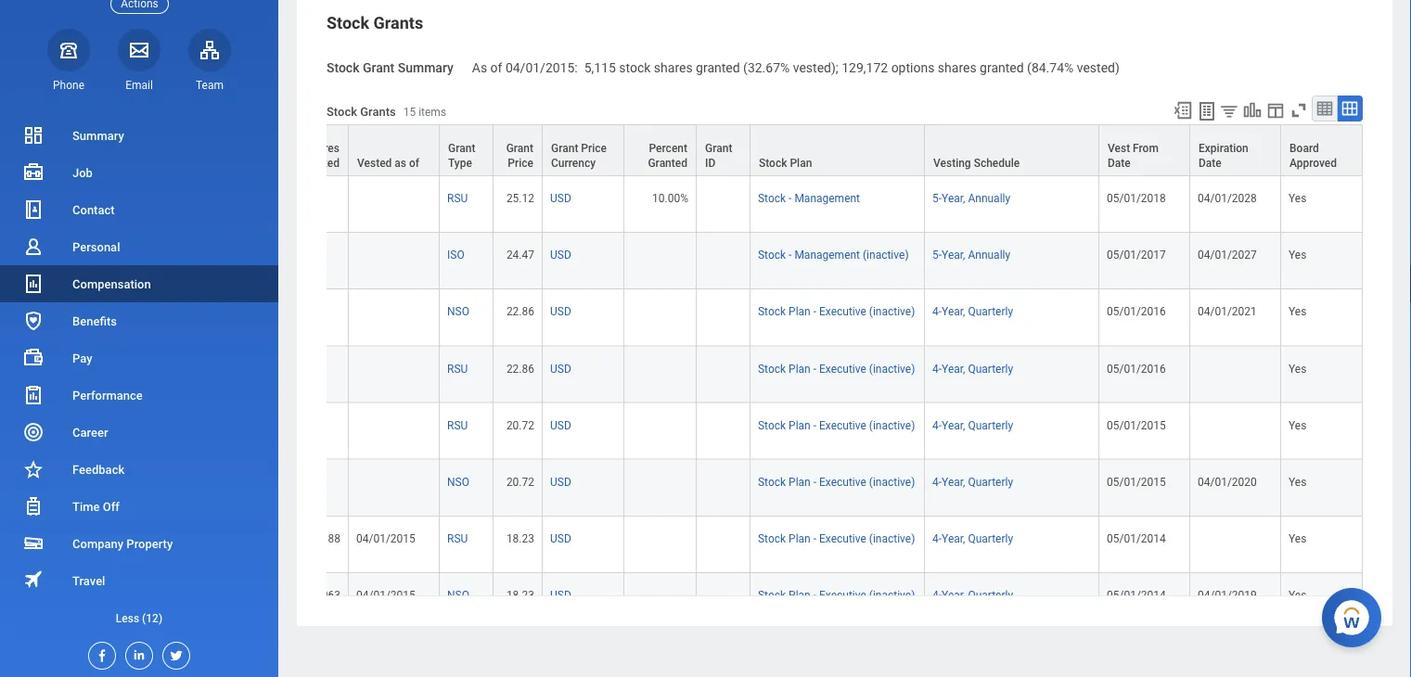Task type: describe. For each thing, give the bounding box(es) containing it.
05/01/2018
[[1107, 192, 1166, 205]]

4 usd link from the top
[[550, 359, 571, 375]]

vested)
[[1077, 60, 1120, 76]]

personal image
[[22, 236, 45, 258]]

rsu link for 18.23
[[447, 529, 468, 545]]

performance link
[[0, 377, 278, 414]]

stock plan - executive (inactive) link for nso link associated with 22.86
[[758, 302, 915, 318]]

05/01/2014 for 188
[[1107, 532, 1166, 545]]

grant price column header
[[494, 124, 543, 177]]

stock grant summary element
[[472, 49, 1120, 77]]

compensation image
[[22, 273, 45, 295]]

percent
[[649, 142, 688, 155]]

3 quarterly from the top
[[968, 419, 1013, 432]]

24.47
[[507, 249, 535, 262]]

stock
[[619, 60, 651, 76]]

04/01/2015:
[[506, 60, 578, 76]]

mail image
[[128, 39, 150, 61]]

travel image
[[22, 568, 45, 591]]

company
[[72, 537, 124, 551]]

plan inside popup button
[[790, 157, 812, 170]]

of inside stock grant summary element
[[491, 60, 502, 76]]

board approved button
[[1282, 125, 1362, 175]]

quarterly for stock plan - executive (inactive) link related to nso link corresponding to 20.72
[[968, 476, 1013, 489]]

1 usd link from the top
[[550, 188, 571, 205]]

stock grant summary
[[327, 60, 454, 76]]

table image
[[1316, 99, 1334, 118]]

plan for stock plan - executive (inactive) link for rsu link corresponding to 18.23
[[789, 532, 811, 545]]

15
[[403, 106, 416, 119]]

grant id column header
[[697, 124, 751, 177]]

stock grants
[[327, 13, 423, 33]]

benefits link
[[0, 303, 278, 340]]

grant price button
[[494, 125, 542, 175]]

usd for 8th usd 'link' from the bottom
[[550, 192, 571, 205]]

expand table image
[[1341, 99, 1359, 118]]

granted
[[648, 157, 688, 170]]

rsu for 22.86
[[447, 362, 468, 375]]

less
[[116, 612, 139, 625]]

travel
[[72, 574, 105, 588]]

performance
[[72, 388, 143, 402]]

grant price currency button
[[543, 125, 624, 175]]

year, for 2nd usd 'link' from the top of the stock grants group
[[942, 249, 966, 262]]

vesting
[[934, 157, 971, 170]]

stock plan button
[[751, 125, 924, 175]]

1 shares from the left
[[654, 60, 693, 76]]

stock grants button
[[327, 13, 423, 33]]

7 year, from the top
[[942, 532, 966, 545]]

7 row from the top
[[139, 460, 1363, 517]]

4-year, quarterly for 6th 4-year, quarterly link from the top
[[933, 589, 1013, 602]]

5 row from the top
[[139, 346, 1363, 403]]

3 rsu from the top
[[447, 419, 468, 432]]

quarterly for stock plan - executive (inactive) link associated with nso link associated with 22.86
[[968, 305, 1013, 318]]

nso for 20.72
[[447, 476, 469, 489]]

(32.67%
[[743, 60, 790, 76]]

contact image
[[22, 199, 45, 221]]

toolbar inside stock grants group
[[1165, 95, 1363, 124]]

4-year, quarterly link for stock plan - executive (inactive) link associated with nso link associated with 22.86
[[933, 302, 1013, 318]]

nso link for 22.86
[[447, 302, 469, 318]]

5- for 05/01/2017
[[933, 249, 942, 262]]

yes for 8th usd 'link' from the bottom
[[1289, 192, 1307, 205]]

pay link
[[0, 340, 278, 377]]

year, for 4th usd 'link'
[[942, 362, 966, 375]]

vested inside "column header"
[[357, 157, 392, 170]]

stock plan - executive (inactive) for stock plan - executive (inactive) link associated with nso link associated with 22.86
[[758, 305, 915, 318]]

rsu link for 25.12
[[447, 188, 468, 205]]

year, for fifth usd 'link' from the top
[[942, 419, 966, 432]]

6 stock plan - executive (inactive) link from the top
[[758, 586, 915, 602]]

7 yes from the top
[[1289, 532, 1307, 545]]

performance image
[[22, 384, 45, 406]]

(inactive) for stock plan - executive (inactive) link related to nso link corresponding to 20.72
[[869, 476, 915, 489]]

management for stock - management
[[795, 192, 860, 205]]

shares vested column header
[[290, 124, 349, 177]]

8 usd link from the top
[[550, 586, 571, 602]]

3 stock plan - executive (inactive) link from the top
[[758, 415, 915, 432]]

5- for 05/01/2018
[[933, 192, 942, 205]]

pay
[[72, 351, 92, 365]]

usd for sixth usd 'link' from the top of the stock grants group
[[550, 476, 571, 489]]

schedule
[[974, 157, 1020, 170]]

5,115
[[584, 60, 616, 76]]

email logan mcneil element
[[118, 78, 161, 93]]

(inactive) inside stock - management (inactive) link
[[863, 249, 909, 262]]

4- for 6th 4-year, quarterly link from the top
[[933, 589, 942, 602]]

vested as of button
[[349, 125, 439, 175]]

email button
[[118, 29, 161, 93]]

2 row from the top
[[139, 176, 1363, 233]]

grant type
[[448, 142, 475, 170]]

grant price currency
[[551, 142, 607, 170]]

5 usd link from the top
[[550, 415, 571, 432]]

export to excel image
[[1173, 100, 1193, 120]]

contact
[[72, 203, 115, 217]]

05/01/2017
[[1107, 249, 1166, 262]]

188
[[322, 532, 341, 545]]

grant for grant type
[[448, 142, 475, 155]]

grant for grant price currency
[[551, 142, 578, 155]]

as
[[472, 60, 487, 76]]

annually for 05/01/2017
[[968, 249, 1011, 262]]

feedback link
[[0, 451, 278, 488]]

executive for 6th stock plan - executive (inactive) link from the top of the stock grants group
[[819, 589, 867, 602]]

type
[[448, 157, 472, 170]]

05/01/2015 for 4th 4-year, quarterly link from the bottom
[[1107, 419, 1166, 432]]

year, for sixth usd 'link' from the top of the stock grants group
[[942, 476, 966, 489]]

- for stock plan - executive (inactive) link associated with nso link associated with 22.86
[[814, 305, 817, 318]]

less (12)
[[116, 612, 163, 625]]

vesting schedule
[[934, 157, 1020, 170]]

grant id button
[[697, 125, 750, 175]]

expand/collapse chart image
[[1243, 100, 1263, 120]]

team
[[196, 79, 224, 92]]

3 rsu link from the top
[[447, 415, 468, 432]]

stock - management (inactive)
[[758, 249, 909, 262]]

6 row from the top
[[139, 403, 1363, 460]]

vested inside column header
[[305, 157, 340, 170]]

stock plan - executive (inactive) for 6th stock plan - executive (inactive) link from the top of the stock grants group
[[758, 589, 915, 602]]

4- for 4-year, quarterly link for stock plan - executive (inactive) link for rsu link corresponding to 18.23
[[933, 532, 942, 545]]

plan for stock plan - executive (inactive) link related to nso link corresponding to 20.72
[[789, 476, 811, 489]]

(inactive) for 4th stock plan - executive (inactive) link from the bottom of the stock grants group
[[869, 419, 915, 432]]

less (12) button
[[0, 599, 278, 637]]

yes for fifth usd 'link' from the top
[[1289, 419, 1307, 432]]

contact link
[[0, 191, 278, 228]]

nso for 22.86
[[447, 305, 469, 318]]

4-year, quarterly link for stock plan - executive (inactive) link associated with rsu link associated with 22.86
[[933, 359, 1013, 375]]

(inactive) for stock plan - executive (inactive) link associated with rsu link associated with 22.86
[[869, 362, 915, 375]]

benefits image
[[22, 310, 45, 332]]

email
[[125, 79, 153, 92]]

benefits
[[72, 314, 117, 328]]

stock plan
[[759, 157, 812, 170]]

4-year, quarterly for 4-year, quarterly link for stock plan - executive (inactive) link associated with nso link associated with 22.86
[[933, 305, 1013, 318]]

summary image
[[22, 124, 45, 147]]

facebook image
[[89, 643, 110, 664]]

6 4-year, quarterly link from the top
[[933, 586, 1013, 602]]

of inside popup button
[[409, 157, 420, 170]]

04/01/2028
[[1198, 192, 1257, 205]]

job image
[[22, 161, 45, 184]]

iso
[[447, 249, 465, 262]]

phone image
[[56, 39, 82, 61]]

time
[[72, 500, 100, 514]]

10.00%
[[652, 192, 689, 205]]

price for grant price currency
[[581, 142, 607, 155]]

expiration
[[1199, 142, 1249, 155]]

3 nso link from the top
[[447, 586, 469, 602]]

yes for third usd 'link'
[[1289, 305, 1307, 318]]

linkedin image
[[126, 643, 147, 663]]

export to worksheets image
[[1196, 100, 1218, 122]]

18.23 for 188
[[507, 532, 535, 545]]

shares
[[305, 142, 340, 155]]

navigation pane region
[[0, 0, 278, 677]]

5-year, annually for 05/01/2018
[[933, 192, 1011, 205]]

grant up stock grants 15 items
[[363, 60, 395, 76]]

iso link
[[447, 245, 465, 262]]

5-year, annually link for 05/01/2017
[[933, 245, 1011, 262]]

time off
[[72, 500, 120, 514]]

- for stock plan - executive (inactive) link associated with rsu link associated with 22.86
[[814, 362, 817, 375]]

04/01/2020
[[1198, 476, 1257, 489]]

4- for 4-year, quarterly link for stock plan - executive (inactive) link associated with nso link associated with 22.86
[[933, 305, 942, 318]]

shares vested button
[[290, 125, 348, 175]]

board
[[1290, 142, 1319, 155]]

04/01/2019
[[1198, 589, 1257, 602]]

stock plan column header
[[751, 124, 925, 177]]

nso link for 20.72
[[447, 472, 469, 489]]

items
[[419, 106, 446, 119]]

phone
[[53, 79, 84, 92]]

quarterly for stock plan - executive (inactive) link associated with rsu link associated with 22.86
[[968, 362, 1013, 375]]

percent granted column header
[[625, 124, 697, 177]]

3 nso from the top
[[447, 589, 469, 602]]

usd for third usd 'link'
[[550, 305, 571, 318]]

vesting schedule button
[[925, 125, 1099, 175]]

2 granted from the left
[[980, 60, 1024, 76]]



Task type: locate. For each thing, give the bounding box(es) containing it.
04/01/2015 right 188
[[356, 532, 416, 545]]

0 vertical spatial nso
[[447, 305, 469, 318]]

1 row from the top
[[139, 124, 1363, 177]]

plan for stock plan - executive (inactive) link associated with nso link associated with 22.86
[[789, 305, 811, 318]]

of
[[491, 60, 502, 76], [409, 157, 420, 170]]

0 vertical spatial summary
[[398, 60, 454, 76]]

board approved
[[1290, 142, 1337, 170]]

6 4-year, quarterly from the top
[[933, 589, 1013, 602]]

3 yes from the top
[[1289, 305, 1307, 318]]

1 05/01/2016 from the top
[[1107, 305, 1166, 318]]

6 year, from the top
[[942, 476, 966, 489]]

18.23
[[507, 532, 535, 545], [507, 589, 535, 602]]

grant up 25.12
[[506, 142, 534, 155]]

grants up stock grant summary
[[374, 13, 423, 33]]

1 vertical spatial price
[[508, 157, 534, 170]]

grant for grant price
[[506, 142, 534, 155]]

click to view/edit grid preferences image
[[1266, 100, 1286, 120]]

5-year, annually link for 05/01/2018
[[933, 188, 1011, 205]]

05/01/2016 for rsu
[[1107, 362, 1166, 375]]

granted left (32.67%
[[696, 60, 740, 76]]

5 stock plan - executive (inactive) link from the top
[[758, 529, 915, 545]]

-
[[789, 192, 792, 205], [789, 249, 792, 262], [814, 305, 817, 318], [814, 362, 817, 375], [814, 419, 817, 432], [814, 476, 817, 489], [814, 532, 817, 545], [814, 589, 817, 602]]

1 horizontal spatial shares
[[938, 60, 977, 76]]

1 quarterly from the top
[[968, 305, 1013, 318]]

1 horizontal spatial granted
[[980, 60, 1024, 76]]

stock plan - executive (inactive) link
[[758, 302, 915, 318], [758, 359, 915, 375], [758, 415, 915, 432], [758, 472, 915, 489], [758, 529, 915, 545], [758, 586, 915, 602]]

1 stock plan - executive (inactive) link from the top
[[758, 302, 915, 318]]

plan for stock plan - executive (inactive) link associated with rsu link associated with 22.86
[[789, 362, 811, 375]]

1 vertical spatial 05/01/2015
[[1107, 476, 1166, 489]]

8 yes from the top
[[1289, 589, 1307, 602]]

row containing 1,063
[[139, 573, 1363, 630]]

3 4- from the top
[[933, 419, 942, 432]]

1 22.86 from the top
[[507, 305, 535, 318]]

yes for 2nd usd 'link' from the top of the stock grants group
[[1289, 249, 1307, 262]]

0 horizontal spatial vested
[[305, 157, 340, 170]]

2 05/01/2015 from the top
[[1107, 476, 1166, 489]]

1 vested from the left
[[305, 157, 340, 170]]

grant up type
[[448, 142, 475, 155]]

date down vest on the top right of the page
[[1108, 157, 1131, 170]]

stock plan - executive (inactive)
[[758, 305, 915, 318], [758, 362, 915, 375], [758, 419, 915, 432], [758, 476, 915, 489], [758, 532, 915, 545], [758, 589, 915, 602]]

id
[[705, 157, 716, 170]]

2 4- from the top
[[933, 362, 942, 375]]

2 4-year, quarterly from the top
[[933, 362, 1013, 375]]

quarterly for stock plan - executive (inactive) link for rsu link corresponding to 18.23
[[968, 532, 1013, 545]]

job
[[72, 166, 93, 180]]

price up 25.12
[[508, 157, 534, 170]]

4 usd from the top
[[550, 362, 571, 375]]

2 5-year, annually from the top
[[933, 249, 1011, 262]]

4- for 4-year, quarterly link corresponding to stock plan - executive (inactive) link related to nso link corresponding to 20.72
[[933, 476, 942, 489]]

22.86
[[507, 305, 535, 318], [507, 362, 535, 375]]

4-year, quarterly for 4-year, quarterly link for stock plan - executive (inactive) link for rsu link corresponding to 18.23
[[933, 532, 1013, 545]]

4 yes from the top
[[1289, 362, 1307, 375]]

twitter image
[[163, 643, 184, 664]]

shares right stock
[[654, 60, 693, 76]]

2 22.86 from the top
[[507, 362, 535, 375]]

1 yes from the top
[[1289, 192, 1307, 205]]

(84.74%
[[1027, 60, 1074, 76]]

row containing shares vested
[[139, 124, 1363, 177]]

0 vertical spatial grants
[[374, 13, 423, 33]]

row containing 188
[[139, 517, 1363, 573]]

compensation link
[[0, 265, 278, 303]]

2 stock plan - executive (inactive) link from the top
[[758, 359, 915, 375]]

- for 4th stock plan - executive (inactive) link from the bottom of the stock grants group
[[814, 419, 817, 432]]

vested as of
[[357, 157, 420, 170]]

2 18.23 from the top
[[507, 589, 535, 602]]

0 vertical spatial nso link
[[447, 302, 469, 318]]

compensation
[[72, 277, 151, 291]]

0 vertical spatial annually
[[968, 192, 1011, 205]]

grant price currency column header
[[543, 124, 625, 177]]

25.12
[[507, 192, 535, 205]]

executive for stock plan - executive (inactive) link related to nso link corresponding to 20.72
[[819, 476, 867, 489]]

1 vertical spatial 05/01/2014
[[1107, 589, 1166, 602]]

0 vertical spatial 5-year, annually link
[[933, 188, 1011, 205]]

management down the stock - management
[[795, 249, 860, 262]]

usd link
[[550, 188, 571, 205], [550, 245, 571, 262], [550, 302, 571, 318], [550, 359, 571, 375], [550, 415, 571, 432], [550, 472, 571, 489], [550, 529, 571, 545], [550, 586, 571, 602]]

4-year, quarterly for 4th 4-year, quarterly link from the bottom
[[933, 419, 1013, 432]]

4-year, quarterly for 4-year, quarterly link for stock plan - executive (inactive) link associated with rsu link associated with 22.86
[[933, 362, 1013, 375]]

1 4- from the top
[[933, 305, 942, 318]]

04/01/2015 for 1,063
[[356, 589, 416, 602]]

1 20.72 from the top
[[507, 419, 535, 432]]

04/01/2015 right 1,063
[[356, 589, 416, 602]]

time off image
[[22, 496, 45, 518]]

2 4-year, quarterly link from the top
[[933, 359, 1013, 375]]

grant type button
[[440, 125, 493, 175]]

2 rsu from the top
[[447, 362, 468, 375]]

0 horizontal spatial shares
[[654, 60, 693, 76]]

1 vertical spatial 20.72
[[507, 476, 535, 489]]

1 vertical spatial 22.86
[[507, 362, 535, 375]]

3 stock plan - executive (inactive) from the top
[[758, 419, 915, 432]]

5-year, annually
[[933, 192, 1011, 205], [933, 249, 1011, 262]]

stock plan - executive (inactive) link for nso link corresponding to 20.72
[[758, 472, 915, 489]]

5 4- from the top
[[933, 532, 942, 545]]

1 05/01/2015 from the top
[[1107, 419, 1166, 432]]

1 5-year, annually from the top
[[933, 192, 1011, 205]]

team logan mcneil element
[[188, 78, 231, 93]]

percent granted button
[[625, 125, 696, 175]]

vested);
[[793, 60, 839, 76]]

vested left "as"
[[357, 157, 392, 170]]

fullscreen image
[[1289, 100, 1309, 120]]

2 shares from the left
[[938, 60, 977, 76]]

1 executive from the top
[[819, 305, 867, 318]]

4-year, quarterly
[[933, 305, 1013, 318], [933, 362, 1013, 375], [933, 419, 1013, 432], [933, 476, 1013, 489], [933, 532, 1013, 545], [933, 589, 1013, 602]]

7 usd from the top
[[550, 532, 571, 545]]

1 vertical spatial management
[[795, 249, 860, 262]]

3 usd from the top
[[550, 305, 571, 318]]

grant price
[[506, 142, 534, 170]]

list
[[0, 117, 278, 637]]

phone button
[[47, 29, 90, 93]]

1 vertical spatial 5-year, annually link
[[933, 245, 1011, 262]]

0 vertical spatial 05/01/2014
[[1107, 532, 1166, 545]]

22.86 for rsu
[[507, 362, 535, 375]]

grants left 15
[[360, 105, 396, 119]]

1 date from the left
[[1108, 157, 1131, 170]]

approved
[[1290, 157, 1337, 170]]

year, for 8th usd 'link' from the bottom
[[942, 192, 966, 205]]

4- for 4th 4-year, quarterly link from the bottom
[[933, 419, 942, 432]]

stock grants group
[[139, 12, 1363, 677]]

executive for stock plan - executive (inactive) link for rsu link corresponding to 18.23
[[819, 532, 867, 545]]

stock inside stock plan popup button
[[759, 157, 787, 170]]

- for stock plan - executive (inactive) link related to nso link corresponding to 20.72
[[814, 476, 817, 489]]

4-year, quarterly link for stock plan - executive (inactive) link related to nso link corresponding to 20.72
[[933, 472, 1013, 489]]

1 vertical spatial 04/01/2015
[[356, 589, 416, 602]]

2 executive from the top
[[819, 362, 867, 375]]

grants for stock grants
[[374, 13, 423, 33]]

1 horizontal spatial price
[[581, 142, 607, 155]]

18.23 for 1,063
[[507, 589, 535, 602]]

summary up "job"
[[72, 129, 124, 142]]

view team image
[[199, 39, 221, 61]]

rsu link for 22.86
[[447, 359, 468, 375]]

05/01/2015 for 4-year, quarterly link corresponding to stock plan - executive (inactive) link related to nso link corresponding to 20.72
[[1107, 476, 1166, 489]]

options
[[891, 60, 935, 76]]

1 4-year, quarterly from the top
[[933, 305, 1013, 318]]

1 horizontal spatial date
[[1199, 157, 1222, 170]]

05/01/2016
[[1107, 305, 1166, 318], [1107, 362, 1166, 375]]

less (12) button
[[0, 607, 278, 630]]

- for 6th stock plan - executive (inactive) link from the top of the stock grants group
[[814, 589, 817, 602]]

vest from date
[[1108, 142, 1159, 170]]

usd for second usd 'link' from the bottom
[[550, 532, 571, 545]]

(12)
[[142, 612, 163, 625]]

yes for 4th usd 'link'
[[1289, 362, 1307, 375]]

career
[[72, 425, 108, 439]]

4-year, quarterly for 4-year, quarterly link corresponding to stock plan - executive (inactive) link related to nso link corresponding to 20.72
[[933, 476, 1013, 489]]

4 year, from the top
[[942, 362, 966, 375]]

1 stock plan - executive (inactive) from the top
[[758, 305, 915, 318]]

5-year, annually for 05/01/2017
[[933, 249, 1011, 262]]

usd
[[550, 192, 571, 205], [550, 249, 571, 262], [550, 305, 571, 318], [550, 362, 571, 375], [550, 419, 571, 432], [550, 476, 571, 489], [550, 532, 571, 545], [550, 589, 571, 602]]

expiration date button
[[1191, 125, 1281, 175]]

(inactive) for 6th stock plan - executive (inactive) link from the top of the stock grants group
[[869, 589, 915, 602]]

1 5- from the top
[[933, 192, 942, 205]]

- for stock plan - executive (inactive) link for rsu link corresponding to 18.23
[[814, 532, 817, 545]]

grant id
[[705, 142, 733, 170]]

20.72 for fifth usd 'link' from the top
[[507, 419, 535, 432]]

workday assistant region
[[1322, 581, 1389, 648]]

date down expiration
[[1199, 157, 1222, 170]]

1 vertical spatial 05/01/2016
[[1107, 362, 1166, 375]]

0 vertical spatial 22.86
[[507, 305, 535, 318]]

129,172
[[842, 60, 888, 76]]

6 quarterly from the top
[[968, 589, 1013, 602]]

2 nso link from the top
[[447, 472, 469, 489]]

5 year, from the top
[[942, 419, 966, 432]]

4- for 4-year, quarterly link for stock plan - executive (inactive) link associated with rsu link associated with 22.86
[[933, 362, 942, 375]]

(inactive) for stock plan - executive (inactive) link for rsu link corresponding to 18.23
[[869, 532, 915, 545]]

1 horizontal spatial of
[[491, 60, 502, 76]]

0 vertical spatial 5-year, annually
[[933, 192, 1011, 205]]

summary inside 'list'
[[72, 129, 124, 142]]

pay image
[[22, 347, 45, 369]]

2 vertical spatial nso link
[[447, 586, 469, 602]]

from
[[1133, 142, 1159, 155]]

price inside grant price
[[508, 157, 534, 170]]

(inactive)
[[863, 249, 909, 262], [869, 305, 915, 318], [869, 362, 915, 375], [869, 419, 915, 432], [869, 476, 915, 489], [869, 532, 915, 545], [869, 589, 915, 602]]

yes for 8th usd 'link'
[[1289, 589, 1307, 602]]

1 18.23 from the top
[[507, 532, 535, 545]]

stock plan - executive (inactive) for stock plan - executive (inactive) link for rsu link corresponding to 18.23
[[758, 532, 915, 545]]

2 rsu link from the top
[[447, 359, 468, 375]]

list containing summary
[[0, 117, 278, 637]]

grant up currency
[[551, 142, 578, 155]]

job link
[[0, 154, 278, 191]]

yes
[[1289, 192, 1307, 205], [1289, 249, 1307, 262], [1289, 305, 1307, 318], [1289, 362, 1307, 375], [1289, 419, 1307, 432], [1289, 476, 1307, 489], [1289, 532, 1307, 545], [1289, 589, 1307, 602]]

price for grant price
[[508, 157, 534, 170]]

feedback image
[[22, 458, 45, 481]]

05/01/2014 for 1,063
[[1107, 589, 1166, 602]]

2 quarterly from the top
[[968, 362, 1013, 375]]

company property link
[[0, 525, 278, 562]]

04/01/2027
[[1198, 249, 1257, 262]]

22.86 for nso
[[507, 305, 535, 318]]

04/01/2015
[[356, 532, 416, 545], [356, 589, 416, 602]]

rsu for 18.23
[[447, 532, 468, 545]]

1 year, from the top
[[942, 192, 966, 205]]

8 row from the top
[[139, 517, 1363, 573]]

9 row from the top
[[139, 573, 1363, 630]]

grant inside popup button
[[448, 142, 475, 155]]

0 horizontal spatial summary
[[72, 129, 124, 142]]

1 horizontal spatial vested
[[357, 157, 392, 170]]

stock plan - executive (inactive) link for rsu link corresponding to 18.23
[[758, 529, 915, 545]]

4-year, quarterly link
[[933, 302, 1013, 318], [933, 359, 1013, 375], [933, 415, 1013, 432], [933, 472, 1013, 489], [933, 529, 1013, 545], [933, 586, 1013, 602]]

2 05/01/2014 from the top
[[1107, 589, 1166, 602]]

executive for stock plan - executive (inactive) link associated with rsu link associated with 22.86
[[819, 362, 867, 375]]

5 usd from the top
[[550, 419, 571, 432]]

1 vertical spatial nso link
[[447, 472, 469, 489]]

3 4-year, quarterly link from the top
[[933, 415, 1013, 432]]

2 yes from the top
[[1289, 249, 1307, 262]]

2 usd from the top
[[550, 249, 571, 262]]

as
[[395, 157, 406, 170]]

04/01/2021
[[1198, 305, 1257, 318]]

3 usd link from the top
[[550, 302, 571, 318]]

grant type column header
[[440, 124, 494, 177]]

personal
[[72, 240, 120, 254]]

grant up id
[[705, 142, 733, 155]]

management down stock plan column header
[[795, 192, 860, 205]]

stock - management link
[[758, 188, 860, 205]]

vest from date column header
[[1100, 124, 1191, 177]]

0 vertical spatial 04/01/2015
[[356, 532, 416, 545]]

1 rsu from the top
[[447, 192, 468, 205]]

career image
[[22, 421, 45, 444]]

1 4-year, quarterly link from the top
[[933, 302, 1013, 318]]

company property
[[72, 537, 173, 551]]

4 executive from the top
[[819, 476, 867, 489]]

4 stock plan - executive (inactive) from the top
[[758, 476, 915, 489]]

6 stock plan - executive (inactive) from the top
[[758, 589, 915, 602]]

8 usd from the top
[[550, 589, 571, 602]]

shares vested
[[305, 142, 340, 170]]

0 vertical spatial 20.72
[[507, 419, 535, 432]]

1 horizontal spatial summary
[[398, 60, 454, 76]]

stock - management (inactive) link
[[758, 245, 909, 262]]

6 yes from the top
[[1289, 476, 1307, 489]]

cell
[[290, 176, 349, 233], [349, 176, 440, 233], [697, 176, 751, 233], [290, 233, 349, 290], [349, 233, 440, 290], [625, 233, 697, 290], [697, 233, 751, 290], [290, 290, 349, 346], [349, 290, 440, 346], [625, 290, 697, 346], [697, 290, 751, 346], [290, 346, 349, 403], [349, 346, 440, 403], [625, 346, 697, 403], [697, 346, 751, 403], [1191, 346, 1282, 403], [290, 403, 349, 460], [349, 403, 440, 460], [625, 403, 697, 460], [697, 403, 751, 460], [1191, 403, 1282, 460], [290, 460, 349, 517], [349, 460, 440, 517], [625, 460, 697, 517], [697, 460, 751, 517], [625, 517, 697, 573], [697, 517, 751, 573], [1191, 517, 1282, 573], [625, 573, 697, 630], [697, 573, 751, 630]]

1 granted from the left
[[696, 60, 740, 76]]

7 usd link from the top
[[550, 529, 571, 545]]

2 5- from the top
[[933, 249, 942, 262]]

5 4-year, quarterly from the top
[[933, 532, 1013, 545]]

currency
[[551, 157, 596, 170]]

5 executive from the top
[[819, 532, 867, 545]]

career link
[[0, 414, 278, 451]]

1 vertical spatial summary
[[72, 129, 124, 142]]

stock plan - executive (inactive) link for rsu link associated with 22.86
[[758, 359, 915, 375]]

expiration date column header
[[1191, 124, 1282, 177]]

summary link
[[0, 117, 278, 154]]

of right as
[[491, 60, 502, 76]]

nso
[[447, 305, 469, 318], [447, 476, 469, 489], [447, 589, 469, 602]]

travel link
[[0, 562, 278, 599]]

shares right options
[[938, 60, 977, 76]]

6 executive from the top
[[819, 589, 867, 602]]

year, for 8th usd 'link'
[[942, 589, 966, 602]]

1 annually from the top
[[968, 192, 1011, 205]]

3 year, from the top
[[942, 305, 966, 318]]

0 horizontal spatial date
[[1108, 157, 1131, 170]]

0 vertical spatial 05/01/2015
[[1107, 419, 1166, 432]]

rsu for 25.12
[[447, 192, 468, 205]]

5 yes from the top
[[1289, 419, 1307, 432]]

vesting schedule column header
[[925, 124, 1100, 177]]

1 vertical spatial 18.23
[[507, 589, 535, 602]]

05/01/2016 for nso
[[1107, 305, 1166, 318]]

grants for stock grants 15 items
[[360, 105, 396, 119]]

vest
[[1108, 142, 1130, 155]]

grant inside grant price currency
[[551, 142, 578, 155]]

4 row from the top
[[139, 290, 1363, 346]]

rsu link
[[447, 188, 468, 205], [447, 359, 468, 375], [447, 415, 468, 432], [447, 529, 468, 545]]

management for stock - management (inactive)
[[795, 249, 860, 262]]

1 vertical spatial 5-
[[933, 249, 942, 262]]

0 horizontal spatial granted
[[696, 60, 740, 76]]

grants
[[374, 13, 423, 33], [360, 105, 396, 119]]

personal link
[[0, 228, 278, 265]]

grant
[[363, 60, 395, 76], [448, 142, 475, 155], [506, 142, 534, 155], [551, 142, 578, 155], [705, 142, 733, 155]]

0 vertical spatial 5-
[[933, 192, 942, 205]]

year, for third usd 'link'
[[942, 305, 966, 318]]

date inside expiration date
[[1199, 157, 1222, 170]]

price up currency
[[581, 142, 607, 155]]

1 vertical spatial grants
[[360, 105, 396, 119]]

4 quarterly from the top
[[968, 476, 1013, 489]]

20.72 for sixth usd 'link' from the top of the stock grants group
[[507, 476, 535, 489]]

off
[[103, 500, 120, 514]]

expiration date
[[1199, 142, 1249, 170]]

plan for 6th stock plan - executive (inactive) link from the top of the stock grants group
[[789, 589, 811, 602]]

select to filter grid data image
[[1219, 101, 1240, 120]]

2 annually from the top
[[968, 249, 1011, 262]]

vested as of column header
[[349, 124, 440, 177]]

stock plan - executive (inactive) for 4th stock plan - executive (inactive) link from the bottom of the stock grants group
[[758, 419, 915, 432]]

grant inside column header
[[506, 142, 534, 155]]

5-year, annually link
[[933, 188, 1011, 205], [933, 245, 1011, 262]]

1 vertical spatial nso
[[447, 476, 469, 489]]

1 05/01/2014 from the top
[[1107, 532, 1166, 545]]

usd for 8th usd 'link'
[[550, 589, 571, 602]]

6 usd link from the top
[[550, 472, 571, 489]]

0 horizontal spatial of
[[409, 157, 420, 170]]

usd for 2nd usd 'link' from the top of the stock grants group
[[550, 249, 571, 262]]

percent granted
[[648, 142, 688, 170]]

4 4-year, quarterly link from the top
[[933, 472, 1013, 489]]

of right "as"
[[409, 157, 420, 170]]

usd for 4th usd 'link'
[[550, 362, 571, 375]]

3 executive from the top
[[819, 419, 867, 432]]

grant inside column header
[[705, 142, 733, 155]]

2 year, from the top
[[942, 249, 966, 262]]

grant for grant id
[[705, 142, 733, 155]]

executive
[[819, 305, 867, 318], [819, 362, 867, 375], [819, 419, 867, 432], [819, 476, 867, 489], [819, 532, 867, 545], [819, 589, 867, 602]]

2 vertical spatial nso
[[447, 589, 469, 602]]

vested down shares
[[305, 157, 340, 170]]

granted left (84.74%
[[980, 60, 1024, 76]]

4-year, quarterly link for stock plan - executive (inactive) link for rsu link corresponding to 18.23
[[933, 529, 1013, 545]]

(inactive) for stock plan - executive (inactive) link associated with nso link associated with 22.86
[[869, 305, 915, 318]]

nso link
[[447, 302, 469, 318], [447, 472, 469, 489], [447, 586, 469, 602]]

summary up items
[[398, 60, 454, 76]]

price inside grant price currency
[[581, 142, 607, 155]]

property
[[127, 537, 173, 551]]

0 vertical spatial price
[[581, 142, 607, 155]]

row containing iso
[[139, 233, 1363, 290]]

time off link
[[0, 488, 278, 525]]

executive for 4th stock plan - executive (inactive) link from the bottom of the stock grants group
[[819, 419, 867, 432]]

row
[[139, 124, 1363, 177], [139, 176, 1363, 233], [139, 233, 1363, 290], [139, 290, 1363, 346], [139, 346, 1363, 403], [139, 403, 1363, 460], [139, 460, 1363, 517], [139, 517, 1363, 573], [139, 573, 1363, 630]]

04/01/2015 for 188
[[356, 532, 416, 545]]

8 year, from the top
[[942, 589, 966, 602]]

summary inside stock grants group
[[398, 60, 454, 76]]

3 4-year, quarterly from the top
[[933, 419, 1013, 432]]

stock plan - executive (inactive) for stock plan - executive (inactive) link related to nso link corresponding to 20.72
[[758, 476, 915, 489]]

stock inside stock - management (inactive) link
[[758, 249, 786, 262]]

0 vertical spatial 05/01/2016
[[1107, 305, 1166, 318]]

usd for fifth usd 'link' from the top
[[550, 419, 571, 432]]

2 04/01/2015 from the top
[[356, 589, 416, 602]]

4 rsu link from the top
[[447, 529, 468, 545]]

toolbar
[[1165, 95, 1363, 124]]

plan for 4th stock plan - executive (inactive) link from the bottom of the stock grants group
[[789, 419, 811, 432]]

annually for 05/01/2018
[[968, 192, 1011, 205]]

2 05/01/2016 from the top
[[1107, 362, 1166, 375]]

5 4-year, quarterly link from the top
[[933, 529, 1013, 545]]

year,
[[942, 192, 966, 205], [942, 249, 966, 262], [942, 305, 966, 318], [942, 362, 966, 375], [942, 419, 966, 432], [942, 476, 966, 489], [942, 532, 966, 545], [942, 589, 966, 602]]

as of 04/01/2015:  5,115 stock shares granted (32.67% vested); 129,172 options shares granted (84.74% vested)
[[472, 60, 1120, 76]]

vest from date button
[[1100, 125, 1190, 175]]

1 vertical spatial 5-year, annually
[[933, 249, 1011, 262]]

stock plan - executive (inactive) for stock plan - executive (inactive) link associated with rsu link associated with 22.86
[[758, 362, 915, 375]]

1 vertical spatial annually
[[968, 249, 1011, 262]]

date inside the vest from date
[[1108, 157, 1131, 170]]

stock grants 15 items
[[327, 105, 446, 119]]

1 vertical spatial of
[[409, 157, 420, 170]]

company property image
[[22, 533, 45, 555]]

0 vertical spatial of
[[491, 60, 502, 76]]

0 vertical spatial management
[[795, 192, 860, 205]]

phone logan mcneil element
[[47, 78, 90, 93]]

2 usd link from the top
[[550, 245, 571, 262]]

0 vertical spatial 18.23
[[507, 532, 535, 545]]

executive for stock plan - executive (inactive) link associated with nso link associated with 22.86
[[819, 305, 867, 318]]

0 horizontal spatial price
[[508, 157, 534, 170]]

05/01/2015
[[1107, 419, 1166, 432], [1107, 476, 1166, 489]]

price
[[581, 142, 607, 155], [508, 157, 534, 170]]



Task type: vqa. For each thing, say whether or not it's contained in the screenshot.


